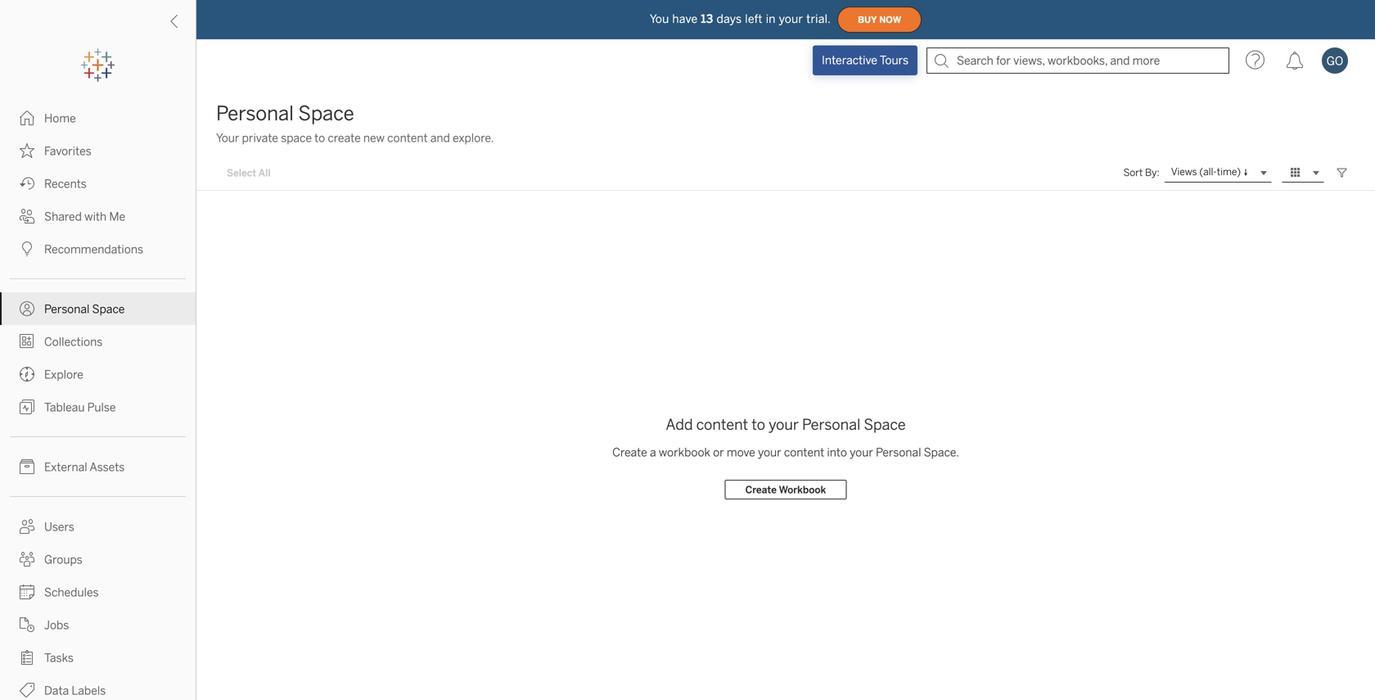 Task type: locate. For each thing, give the bounding box(es) containing it.
me
[[109, 210, 125, 224]]

or
[[713, 446, 725, 459]]

personal space your private space to create new content and explore.
[[216, 102, 494, 145]]

collections link
[[0, 325, 196, 358]]

your
[[779, 12, 804, 26], [769, 416, 799, 434], [758, 446, 782, 459], [850, 446, 874, 459]]

personal up collections
[[44, 303, 90, 316]]

0 horizontal spatial to
[[315, 131, 325, 145]]

create
[[613, 446, 648, 459], [746, 484, 777, 496]]

home
[[44, 112, 76, 125]]

Search for views, workbooks, and more text field
[[927, 48, 1230, 74]]

tableau
[[44, 401, 85, 414]]

to up move
[[752, 416, 766, 434]]

add
[[666, 416, 693, 434]]

content left and on the left top of the page
[[388, 131, 428, 145]]

recents link
[[0, 167, 196, 200]]

1 vertical spatial create
[[746, 484, 777, 496]]

0 horizontal spatial space
[[92, 303, 125, 316]]

create left workbook
[[746, 484, 777, 496]]

space inside personal space your private space to create new content and explore.
[[298, 102, 354, 125]]

2 vertical spatial space
[[864, 416, 906, 434]]

private
[[242, 131, 278, 145]]

create inside create workbook button
[[746, 484, 777, 496]]

move
[[727, 446, 756, 459]]

select all button
[[216, 163, 281, 183]]

1 horizontal spatial to
[[752, 416, 766, 434]]

external assets link
[[0, 450, 196, 483]]

recommendations link
[[0, 233, 196, 265]]

1 vertical spatial content
[[697, 416, 749, 434]]

space
[[298, 102, 354, 125], [92, 303, 125, 316], [864, 416, 906, 434]]

create workbook button
[[725, 480, 847, 500]]

content up the or at the bottom right of the page
[[697, 416, 749, 434]]

space for personal space
[[92, 303, 125, 316]]

your right move
[[758, 446, 782, 459]]

content
[[388, 131, 428, 145], [697, 416, 749, 434], [785, 446, 825, 459]]

personal up private on the left
[[216, 102, 294, 125]]

create left a
[[613, 446, 648, 459]]

with
[[84, 210, 107, 224]]

13
[[701, 12, 714, 26]]

views (all-time)
[[1172, 166, 1242, 178]]

data labels
[[44, 684, 106, 698]]

views (all-time) button
[[1165, 163, 1273, 183]]

sort
[[1124, 167, 1144, 179]]

workbook
[[659, 446, 711, 459]]

groups
[[44, 553, 83, 567]]

trial.
[[807, 12, 831, 26]]

0 vertical spatial create
[[613, 446, 648, 459]]

shared with me link
[[0, 200, 196, 233]]

pulse
[[87, 401, 116, 414]]

your
[[216, 131, 240, 145]]

create
[[328, 131, 361, 145]]

tableau pulse
[[44, 401, 116, 414]]

buy
[[858, 15, 877, 25]]

0 vertical spatial to
[[315, 131, 325, 145]]

recommendations
[[44, 243, 143, 256]]

space
[[281, 131, 312, 145]]

select
[[227, 167, 256, 179]]

assets
[[90, 461, 125, 474]]

1 vertical spatial to
[[752, 416, 766, 434]]

to inside personal space your private space to create new content and explore.
[[315, 131, 325, 145]]

1 vertical spatial space
[[92, 303, 125, 316]]

2 horizontal spatial content
[[785, 446, 825, 459]]

0 vertical spatial content
[[388, 131, 428, 145]]

personal
[[216, 102, 294, 125], [44, 303, 90, 316], [803, 416, 861, 434], [876, 446, 922, 459]]

1 horizontal spatial space
[[298, 102, 354, 125]]

2 vertical spatial content
[[785, 446, 825, 459]]

buy now button
[[838, 7, 922, 33]]

0 vertical spatial space
[[298, 102, 354, 125]]

external assets
[[44, 461, 125, 474]]

in
[[766, 12, 776, 26]]

personal up the into
[[803, 416, 861, 434]]

tasks link
[[0, 641, 196, 674]]

1 horizontal spatial content
[[697, 416, 749, 434]]

new
[[364, 131, 385, 145]]

space inside personal space link
[[92, 303, 125, 316]]

0 horizontal spatial content
[[388, 131, 428, 145]]

schedules link
[[0, 576, 196, 609]]

left
[[746, 12, 763, 26]]

buy now
[[858, 15, 902, 25]]

content left the into
[[785, 446, 825, 459]]

(all-
[[1200, 166, 1218, 178]]

jobs link
[[0, 609, 196, 641]]

1 horizontal spatial create
[[746, 484, 777, 496]]

to right the space at the left of page
[[315, 131, 325, 145]]

to
[[315, 131, 325, 145], [752, 416, 766, 434]]

grid view image
[[1289, 165, 1304, 180]]

workbook
[[779, 484, 827, 496]]

create for create workbook
[[746, 484, 777, 496]]

your right in
[[779, 12, 804, 26]]

days
[[717, 12, 742, 26]]

2 horizontal spatial space
[[864, 416, 906, 434]]

0 horizontal spatial create
[[613, 446, 648, 459]]

favorites
[[44, 145, 91, 158]]



Task type: vqa. For each thing, say whether or not it's contained in the screenshot.
IN
yes



Task type: describe. For each thing, give the bounding box(es) containing it.
data
[[44, 684, 69, 698]]

explore.
[[453, 131, 494, 145]]

jobs
[[44, 619, 69, 632]]

select all
[[227, 167, 271, 179]]

views
[[1172, 166, 1198, 178]]

space.
[[924, 446, 960, 459]]

create workbook
[[746, 484, 827, 496]]

collections
[[44, 335, 103, 349]]

recents
[[44, 177, 87, 191]]

have
[[673, 12, 698, 26]]

tableau pulse link
[[0, 391, 196, 423]]

shared with me
[[44, 210, 125, 224]]

personal space
[[44, 303, 125, 316]]

labels
[[72, 684, 106, 698]]

sort by:
[[1124, 167, 1160, 179]]

data labels link
[[0, 674, 196, 700]]

into
[[828, 446, 848, 459]]

personal inside personal space your private space to create new content and explore.
[[216, 102, 294, 125]]

tours
[[880, 54, 909, 67]]

users
[[44, 520, 74, 534]]

create a workbook or move your content into your personal space.
[[613, 446, 960, 459]]

by:
[[1146, 167, 1160, 179]]

now
[[880, 15, 902, 25]]

home link
[[0, 102, 196, 134]]

personal inside main navigation. press the up and down arrow keys to access links. element
[[44, 303, 90, 316]]

create for create a workbook or move your content into your personal space.
[[613, 446, 648, 459]]

personal left space.
[[876, 446, 922, 459]]

explore
[[44, 368, 83, 382]]

schedules
[[44, 586, 99, 600]]

all
[[259, 167, 271, 179]]

you
[[650, 12, 669, 26]]

time)
[[1218, 166, 1242, 178]]

groups link
[[0, 543, 196, 576]]

you have 13 days left in your trial.
[[650, 12, 831, 26]]

explore link
[[0, 358, 196, 391]]

personal space link
[[0, 292, 196, 325]]

shared
[[44, 210, 82, 224]]

favorites link
[[0, 134, 196, 167]]

interactive tours
[[822, 54, 909, 67]]

space for personal space your private space to create new content and explore.
[[298, 102, 354, 125]]

external
[[44, 461, 87, 474]]

your right the into
[[850, 446, 874, 459]]

interactive
[[822, 54, 878, 67]]

tasks
[[44, 652, 74, 665]]

navigation panel element
[[0, 49, 196, 700]]

add content to your personal space
[[666, 416, 906, 434]]

users link
[[0, 510, 196, 543]]

a
[[650, 446, 657, 459]]

main navigation. press the up and down arrow keys to access links. element
[[0, 102, 196, 700]]

content inside personal space your private space to create new content and explore.
[[388, 131, 428, 145]]

your up create a workbook or move your content into your personal space.
[[769, 416, 799, 434]]

and
[[431, 131, 450, 145]]



